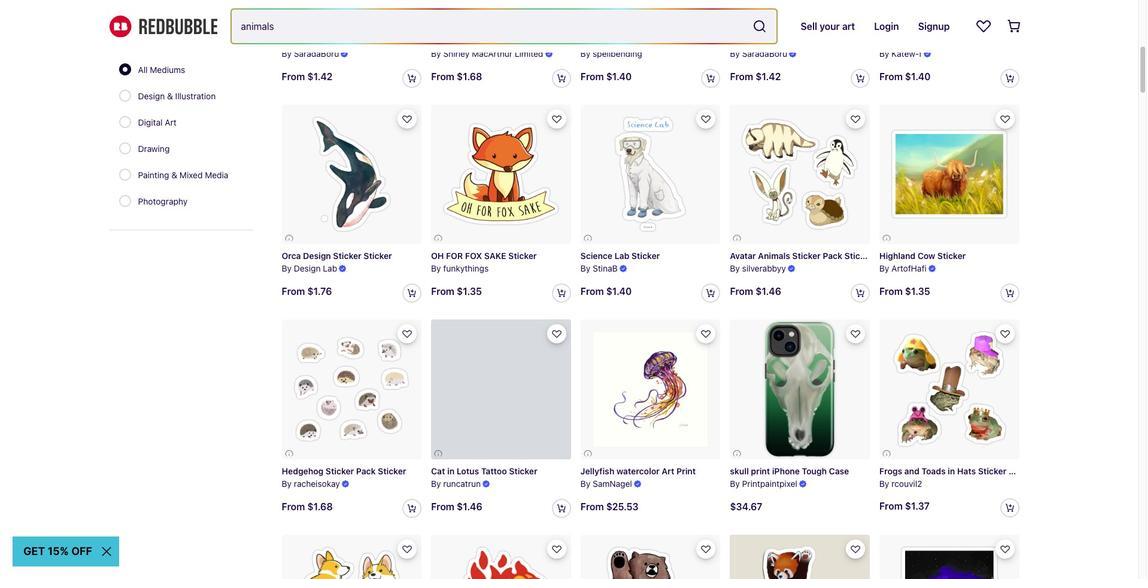 Task type: vqa. For each thing, say whether or not it's contained in the screenshot.


Task type: locate. For each thing, give the bounding box(es) containing it.
0 vertical spatial $1.46
[[756, 286, 782, 297]]

by for orca design sticker sticker
[[282, 264, 292, 274]]

0 horizontal spatial $1.42
[[307, 71, 333, 82]]

by down highland
[[880, 264, 890, 274]]

from $1.68 down "by racheisokay" at the left
[[282, 502, 333, 512]]

1 horizontal spatial $1.68
[[457, 71, 482, 82]]

$1.40 down f
[[905, 71, 931, 82]]

art left print
[[662, 466, 675, 477]]

from $1.42
[[282, 71, 333, 82], [730, 71, 781, 82]]

2 by saradaboru from the left
[[730, 48, 788, 59]]

in left hats
[[948, 466, 955, 477]]

0 horizontal spatial saradaboru
[[294, 48, 339, 59]]

2 $1.42 from the left
[[756, 71, 781, 82]]

lotus
[[457, 466, 479, 477]]

from $1.42 down campfire
[[730, 71, 781, 82]]

1 vertical spatial art
[[662, 466, 675, 477]]

design for by design  lab
[[294, 264, 321, 274]]

1 vertical spatial from $1.46
[[431, 502, 483, 512]]

artofhafi
[[892, 264, 927, 274]]

1 from $1.42 from the left
[[282, 71, 333, 82]]

lab
[[615, 251, 630, 261], [323, 264, 337, 274]]

$1.46
[[756, 286, 782, 297], [457, 502, 483, 512]]

from $1.46 for runcatrun
[[431, 502, 483, 512]]

None field
[[231, 10, 777, 43]]

design down orca
[[294, 264, 321, 274]]

stinab
[[593, 264, 618, 274]]

from $1.40 for science lab sticker
[[581, 286, 632, 297]]

0 horizontal spatial by saradaboru
[[282, 48, 339, 59]]

from down by runcatrun
[[431, 502, 455, 512]]

painting & mixed media
[[138, 170, 228, 180]]

$1.40 for lazy frog sticker
[[905, 71, 931, 82]]

by samnagel
[[581, 479, 632, 489]]

pack
[[823, 251, 843, 261], [356, 466, 376, 477], [1009, 466, 1029, 477]]

from down by stinab
[[581, 286, 604, 297]]

from $1.46 down by runcatrun
[[431, 502, 483, 512]]

0 vertical spatial lab
[[615, 251, 630, 261]]

skull
[[730, 466, 749, 477]]

from $1.68 down shirley
[[431, 71, 482, 82]]

from $1.40 for dog distraction sticker
[[581, 71, 632, 82]]

by saradaboru down campfire
[[730, 48, 788, 59]]

0 horizontal spatial lab
[[323, 264, 337, 274]]

1 horizontal spatial $1.35
[[905, 286, 931, 297]]

0 horizontal spatial $1.35
[[457, 286, 482, 297]]

0 horizontal spatial from $1.35
[[431, 286, 482, 297]]

0 vertical spatial from $1.46
[[730, 286, 782, 297]]

0 horizontal spatial $1.68
[[307, 502, 333, 512]]

0 vertical spatial &
[[167, 91, 173, 101]]

$1.68 down racheisokay
[[307, 502, 333, 512]]

1 horizontal spatial from $1.46
[[730, 286, 782, 297]]

$1.68 for racheisokay
[[307, 502, 333, 512]]

by down frogs
[[880, 479, 890, 489]]

$1.40
[[606, 71, 632, 82], [905, 71, 931, 82], [606, 286, 632, 297]]

oh for fox sake sticker image
[[431, 105, 571, 245]]

1 horizontal spatial by saradaboru
[[730, 48, 788, 59]]

0 horizontal spatial $1.46
[[457, 502, 483, 512]]

by saradaboru down stack
[[282, 48, 339, 59]]

digital
[[138, 117, 163, 128]]

0 horizontal spatial art
[[165, 117, 177, 128]]

by down skull
[[730, 479, 740, 489]]

from $1.35
[[431, 286, 482, 297], [880, 286, 931, 297]]

by down orca
[[282, 264, 292, 274]]

racheisokay
[[294, 479, 340, 489]]

by down jellyfish
[[581, 479, 591, 489]]

science lab sticker
[[581, 251, 660, 261]]

from $1.42 down stack
[[282, 71, 333, 82]]

by saradaboru for sloth
[[282, 48, 339, 59]]

from down by samnagel
[[581, 502, 604, 512]]

from $1.40 down "stinab" at the top right of the page
[[581, 286, 632, 297]]

sticker
[[330, 36, 358, 46], [793, 36, 821, 46], [646, 36, 674, 46], [921, 36, 950, 46], [333, 251, 362, 261], [364, 251, 392, 261], [509, 251, 537, 261], [793, 251, 821, 261], [845, 251, 873, 261], [632, 251, 660, 261], [938, 251, 966, 261], [326, 466, 354, 477], [378, 466, 406, 477], [509, 466, 538, 477], [979, 466, 1007, 477], [1031, 466, 1059, 477]]

$1.35 for oh for fox sake sticker
[[457, 286, 482, 297]]

frogs and toads in hats sticker pack sticker image
[[880, 320, 1020, 460]]

print
[[677, 466, 696, 477]]

1 by saradaboru from the left
[[282, 48, 339, 59]]

1 in from the left
[[447, 466, 455, 477]]

hedgehog sticker pack sticker image
[[282, 320, 422, 460]]

0 horizontal spatial sloth
[[282, 36, 303, 46]]

in
[[447, 466, 455, 477], [948, 466, 955, 477]]

iphone
[[772, 466, 800, 477]]

cat in lotus tattoo sticker image
[[431, 320, 571, 460]]

from $1.37
[[880, 502, 930, 512]]

tough
[[802, 466, 827, 477]]

from down "by racheisokay" at the left
[[282, 502, 305, 512]]

$1.35
[[457, 286, 482, 297], [905, 286, 931, 297]]

1 sloth from the left
[[282, 36, 303, 46]]

lazy frog sticker
[[880, 36, 950, 46]]

1 horizontal spatial $1.46
[[756, 286, 782, 297]]

artwork
[[114, 38, 146, 48]]

$1.42 for stack
[[307, 71, 333, 82]]

None radio
[[119, 63, 131, 75], [119, 90, 131, 102], [119, 116, 131, 128], [119, 169, 131, 181], [119, 63, 131, 75], [119, 90, 131, 102], [119, 116, 131, 128], [119, 169, 131, 181]]

0 vertical spatial $1.68
[[457, 71, 482, 82]]

skull print iphone tough case
[[730, 466, 849, 477]]

from down funkythings on the left
[[431, 286, 455, 297]]

from
[[581, 71, 604, 82], [282, 71, 305, 82], [431, 71, 455, 82], [730, 71, 754, 82], [880, 71, 903, 82], [431, 286, 455, 297], [282, 286, 305, 297], [730, 286, 754, 297], [581, 286, 604, 297], [880, 286, 903, 297], [880, 502, 903, 512], [282, 502, 305, 512], [431, 502, 455, 512], [581, 502, 604, 512]]

sloth
[[282, 36, 303, 46], [769, 36, 791, 46]]

watercolor
[[617, 466, 660, 477]]

from $1.46
[[730, 286, 782, 297], [431, 502, 483, 512]]

by left shirley
[[431, 48, 441, 59]]

in inside the frogs and toads in hats sticker pack sticker by rcouvil2
[[948, 466, 955, 477]]

orca
[[282, 251, 301, 261]]

2 saradaboru from the left
[[742, 48, 788, 59]]

by down lazy
[[880, 48, 890, 59]]

by inside dog distraction sticker by spellbending
[[581, 48, 591, 59]]

from for lazy frog sticker
[[880, 71, 903, 82]]

jellyfish watercolor art print
[[581, 466, 696, 477]]

from $1.68
[[431, 71, 482, 82], [282, 502, 333, 512]]

1 horizontal spatial from $1.35
[[880, 286, 931, 297]]

sloth stack sticker
[[282, 36, 358, 46]]

& left mixed
[[171, 170, 177, 180]]

1 vertical spatial from $1.68
[[282, 502, 333, 512]]

from for avatar animals sticker pack sticker
[[730, 286, 754, 297]]

1 vertical spatial design
[[303, 251, 331, 261]]

0 horizontal spatial from $1.42
[[282, 71, 333, 82]]

&
[[167, 91, 173, 101], [171, 170, 177, 180]]

katew-
[[892, 48, 919, 59]]

1 horizontal spatial pack
[[823, 251, 843, 261]]

0 vertical spatial art
[[165, 117, 177, 128]]

lab down orca design sticker sticker
[[323, 264, 337, 274]]

from $1.35 down funkythings on the left
[[431, 286, 482, 297]]

lab up "stinab" at the top right of the page
[[615, 251, 630, 261]]

0 vertical spatial from $1.68
[[431, 71, 482, 82]]

samnagel
[[593, 479, 632, 489]]

by for jellyfish watercolor art print
[[581, 479, 591, 489]]

from down by artofhafi
[[880, 286, 903, 297]]

2 vertical spatial design
[[294, 264, 321, 274]]

1 horizontal spatial from $1.42
[[730, 71, 781, 82]]

$1.46 down silverabbyy
[[756, 286, 782, 297]]

art inside option group
[[165, 117, 177, 128]]

by down the science
[[581, 264, 591, 274]]

2 from $1.35 from the left
[[880, 286, 931, 297]]

by down dog
[[581, 48, 591, 59]]

design
[[138, 91, 165, 101], [303, 251, 331, 261], [294, 264, 321, 274]]

1 $1.35 from the left
[[457, 286, 482, 297]]

$1.35 down funkythings on the left
[[457, 286, 482, 297]]

frog
[[901, 36, 919, 46]]

by shirley macarthur limited
[[431, 48, 543, 59]]

2 from $1.42 from the left
[[730, 71, 781, 82]]

saradaboru down stack
[[294, 48, 339, 59]]

by down avatar
[[730, 264, 740, 274]]

design up the by design  lab
[[303, 251, 331, 261]]

animals
[[758, 251, 791, 261]]

$1.42 down campfire sloth sticker
[[756, 71, 781, 82]]

by for cat in lotus tattoo sticker
[[431, 479, 441, 489]]

by for campfire sloth sticker
[[730, 48, 740, 59]]

from for highland cow sticker
[[880, 286, 903, 297]]

1 horizontal spatial sloth
[[769, 36, 791, 46]]

from down by katew-f
[[880, 71, 903, 82]]

mediums
[[150, 65, 185, 75]]

orca design sticker sticker
[[282, 251, 392, 261]]

by saradaboru
[[282, 48, 339, 59], [730, 48, 788, 59]]

$1.76
[[307, 286, 332, 297]]

from $1.40 down katew-
[[880, 71, 931, 82]]

1 vertical spatial $1.46
[[457, 502, 483, 512]]

cat in lotus tattoo sticker
[[431, 466, 538, 477]]

2 $1.35 from the left
[[905, 286, 931, 297]]

1 horizontal spatial in
[[948, 466, 955, 477]]

None radio
[[119, 143, 131, 155], [119, 195, 131, 207], [119, 143, 131, 155], [119, 195, 131, 207]]

printpaintpixel
[[742, 479, 798, 489]]

by for science lab sticker
[[581, 264, 591, 274]]

saradaboru down campfire sloth sticker
[[742, 48, 788, 59]]

design up digital
[[138, 91, 165, 101]]

1 $1.42 from the left
[[307, 71, 333, 82]]

1 horizontal spatial saradaboru
[[742, 48, 788, 59]]

by down oh
[[431, 264, 441, 274]]

1 from $1.35 from the left
[[431, 286, 482, 297]]

$1.68 down shirley
[[457, 71, 482, 82]]

cat
[[431, 466, 445, 477]]

from $1.40
[[581, 71, 632, 82], [880, 71, 931, 82], [581, 286, 632, 297]]

sticker inside dog distraction sticker by spellbending
[[646, 36, 674, 46]]

by
[[282, 48, 292, 59], [431, 48, 441, 59], [730, 48, 740, 59], [581, 48, 591, 59], [880, 48, 890, 59], [282, 264, 292, 274], [431, 264, 441, 274], [730, 264, 740, 274], [581, 264, 591, 274], [880, 264, 890, 274], [282, 479, 292, 489], [431, 479, 441, 489], [730, 479, 740, 489], [581, 479, 591, 489], [880, 479, 890, 489]]

art right digital
[[165, 117, 177, 128]]

from for sloth stack sticker
[[282, 71, 305, 82]]

art
[[165, 117, 177, 128], [662, 466, 675, 477]]

1 vertical spatial $1.68
[[307, 502, 333, 512]]

from $1.40 down spellbending
[[581, 71, 632, 82]]

by silverabbyy
[[730, 264, 786, 274]]

saradaboru for sloth
[[742, 48, 788, 59]]

0 vertical spatial design
[[138, 91, 165, 101]]

from down stack
[[282, 71, 305, 82]]

from $1.46 down by silverabbyy
[[730, 286, 782, 297]]

in right cat
[[447, 466, 455, 477]]

medium
[[149, 38, 181, 48]]

2 in from the left
[[948, 466, 955, 477]]

& left illustration
[[167, 91, 173, 101]]

by for hedgehog sticker pack sticker
[[282, 479, 292, 489]]

0 horizontal spatial from $1.68
[[282, 502, 333, 512]]

0 horizontal spatial in
[[447, 466, 455, 477]]

from $1.35 down by artofhafi
[[880, 286, 931, 297]]

$1.40 for science lab sticker
[[606, 286, 632, 297]]

0 horizontal spatial from $1.46
[[431, 502, 483, 512]]

print
[[751, 466, 770, 477]]

by down campfire
[[730, 48, 740, 59]]

from down campfire
[[730, 71, 754, 82]]

1 horizontal spatial from $1.68
[[431, 71, 482, 82]]

from left $1.76
[[282, 286, 305, 297]]

by down cat
[[431, 479, 441, 489]]

from down spellbending
[[581, 71, 604, 82]]

1 saradaboru from the left
[[294, 48, 339, 59]]

from $1.35 for highland cow sticker
[[880, 286, 931, 297]]

sloth right campfire
[[769, 36, 791, 46]]

$1.40 down "stinab" at the top right of the page
[[606, 286, 632, 297]]

from for orca design sticker sticker
[[282, 286, 305, 297]]

from $1.68 for racheisokay
[[282, 502, 333, 512]]

sloth left stack
[[282, 36, 303, 46]]

$1.40 down spellbending
[[606, 71, 632, 82]]

from for science lab sticker
[[581, 286, 604, 297]]

1 horizontal spatial $1.42
[[756, 71, 781, 82]]

from down by silverabbyy
[[730, 286, 754, 297]]

$1.40 for dog distraction sticker
[[606, 71, 632, 82]]

by down sloth stack sticker
[[282, 48, 292, 59]]

avatar
[[730, 251, 756, 261]]

by for avatar animals sticker pack sticker
[[730, 264, 740, 274]]

$1.42 down sloth stack sticker
[[307, 71, 333, 82]]

by down hedgehog
[[282, 479, 292, 489]]

$1.46 for by silverabbyy
[[756, 286, 782, 297]]

$1.46 down runcatrun in the bottom of the page
[[457, 502, 483, 512]]

campfire sloth sticker
[[730, 36, 821, 46]]

1 vertical spatial &
[[171, 170, 177, 180]]

$1.35 down artofhafi
[[905, 286, 931, 297]]

1 horizontal spatial art
[[662, 466, 675, 477]]

from left $1.37
[[880, 502, 903, 512]]

2 horizontal spatial pack
[[1009, 466, 1029, 477]]



Task type: describe. For each thing, give the bounding box(es) containing it.
rcouvil2
[[892, 479, 923, 489]]

tattoo
[[481, 466, 507, 477]]

orca design sticker sticker image
[[282, 105, 422, 245]]

media
[[205, 170, 228, 180]]

drawing
[[138, 144, 170, 154]]

from for hedgehog sticker pack sticker
[[282, 502, 305, 512]]

by for sloth stack sticker
[[282, 48, 292, 59]]

science
[[581, 251, 613, 261]]

f
[[919, 48, 922, 59]]

$25.53
[[606, 502, 639, 512]]

from $1.42 for campfire
[[730, 71, 781, 82]]

mixed
[[180, 170, 203, 180]]

saradaboru for stack
[[294, 48, 339, 59]]

sticker inside oh for fox sake sticker by funkythings
[[509, 251, 537, 261]]

by artofhafi
[[880, 264, 927, 274]]

highland
[[880, 251, 916, 261]]

highland cow sticker image
[[880, 105, 1020, 245]]

from $1.76
[[282, 286, 332, 297]]

from for cat in lotus tattoo sticker
[[431, 502, 455, 512]]

photography
[[138, 196, 188, 207]]

from $25.53
[[581, 502, 639, 512]]

by racheisokay
[[282, 479, 340, 489]]

spellbending
[[593, 48, 642, 59]]

from for frogs and toads in hats sticker pack sticker
[[880, 502, 903, 512]]

frogs
[[880, 466, 903, 477]]

by for lazy frog sticker
[[880, 48, 890, 59]]

by for skull print iphone tough case
[[730, 479, 740, 489]]

painting
[[138, 170, 169, 180]]

lazy
[[880, 36, 899, 46]]

2 sloth from the left
[[769, 36, 791, 46]]

digital art
[[138, 117, 177, 128]]

funkythings
[[443, 264, 489, 274]]

dog
[[581, 36, 597, 46]]

science lab sticker image
[[581, 105, 721, 245]]

distraction
[[599, 36, 644, 46]]

from $1.35 for oh for fox sake sticker
[[431, 286, 482, 297]]

design inside 'artwork medium' option group
[[138, 91, 165, 101]]

artwork medium
[[114, 38, 181, 48]]

for
[[446, 251, 463, 261]]

artwork medium option group
[[119, 57, 236, 216]]

& for illustration
[[167, 91, 173, 101]]

jellyfish watercolor art print image
[[581, 320, 721, 460]]

pack inside the frogs and toads in hats sticker pack sticker by rcouvil2
[[1009, 466, 1029, 477]]

from $1.42 for sloth
[[282, 71, 333, 82]]

from down shirley
[[431, 71, 455, 82]]

jellyfish
[[581, 466, 615, 477]]

$1.46 for by runcatrun
[[457, 502, 483, 512]]

$1.42 for sloth
[[756, 71, 781, 82]]

limited
[[515, 48, 543, 59]]

runcatrun
[[443, 479, 481, 489]]

avatar animals sticker pack sticker
[[730, 251, 873, 261]]

oh
[[431, 251, 444, 261]]

from $1.40 for lazy frog sticker
[[880, 71, 931, 82]]

by for highland cow sticker
[[880, 264, 890, 274]]

sake
[[484, 251, 506, 261]]

oh for fox sake sticker by funkythings
[[431, 251, 537, 274]]

from $1.46 for silverabbyy
[[730, 286, 782, 297]]

0 horizontal spatial pack
[[356, 466, 376, 477]]

illustration
[[175, 91, 216, 101]]

artwork medium button
[[109, 29, 253, 57]]

frogs and toads in hats sticker pack sticker by rcouvil2
[[880, 466, 1059, 489]]

shirley
[[443, 48, 470, 59]]

hedgehog sticker pack sticker
[[282, 466, 406, 477]]

from for dog distraction sticker
[[581, 71, 604, 82]]

macarthur
[[472, 48, 513, 59]]

fox
[[465, 251, 482, 261]]

by runcatrun
[[431, 479, 481, 489]]

$1.37
[[905, 502, 930, 512]]

$1.68 for shirley
[[457, 71, 482, 82]]

by inside oh for fox sake sticker by funkythings
[[431, 264, 441, 274]]

by katew-f
[[880, 48, 922, 59]]

1 vertical spatial lab
[[323, 264, 337, 274]]

cow
[[918, 251, 936, 261]]

from $1.68 for shirley
[[431, 71, 482, 82]]

toads
[[922, 466, 946, 477]]

campfire
[[730, 36, 767, 46]]

silverabbyy
[[742, 264, 786, 274]]

design for orca design sticker sticker
[[303, 251, 331, 261]]

& for mixed
[[171, 170, 177, 180]]

by inside the frogs and toads in hats sticker pack sticker by rcouvil2
[[880, 479, 890, 489]]

all mediums
[[138, 65, 185, 75]]

from for oh for fox sake sticker
[[431, 286, 455, 297]]

stack
[[305, 36, 328, 46]]

from for campfire sloth sticker
[[730, 71, 754, 82]]

Search term search field
[[231, 10, 748, 43]]

by saradaboru for campfire
[[730, 48, 788, 59]]

design & illustration
[[138, 91, 216, 101]]

by design  lab
[[282, 264, 337, 274]]

lazy frog sticker image
[[880, 0, 1020, 29]]

by printpaintpixel
[[730, 479, 798, 489]]

dog distraction sticker by spellbending
[[581, 36, 674, 59]]

all
[[138, 65, 148, 75]]

redbubble logo image
[[109, 15, 217, 37]]

highland cow sticker
[[880, 251, 966, 261]]

hats
[[958, 466, 976, 477]]

and
[[905, 466, 920, 477]]

case
[[829, 466, 849, 477]]

hedgehog
[[282, 466, 324, 477]]

1 horizontal spatial lab
[[615, 251, 630, 261]]

skull print iphone tough case image
[[730, 320, 870, 460]]

$34.67
[[730, 502, 763, 512]]

$1.35 for highland cow sticker
[[905, 286, 931, 297]]

by stinab
[[581, 264, 618, 274]]

avatar animals sticker pack sticker image
[[730, 105, 870, 245]]



